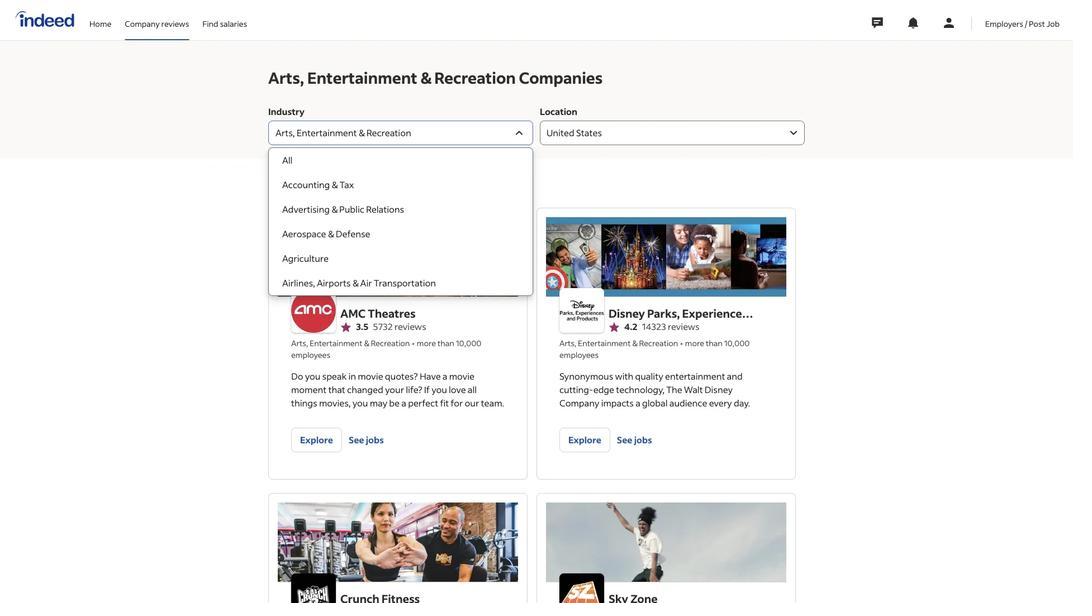 Task type: describe. For each thing, give the bounding box(es) containing it.
home
[[89, 18, 111, 29]]

disney parks, experiences and products
[[609, 306, 748, 338]]

disney parks, experiences and products link
[[609, 305, 758, 338]]

perfect
[[408, 398, 438, 409]]

than for amc theatres
[[438, 338, 454, 348]]

moment
[[291, 384, 327, 396]]

more for theatres
[[417, 338, 436, 348]]

speak
[[322, 371, 347, 382]]

job
[[1047, 18, 1060, 29]]

transportation
[[374, 278, 436, 289]]

14323 reviews link
[[642, 321, 700, 333]]

5732
[[373, 321, 393, 333]]

disney inside disney parks, experiences and products
[[609, 306, 645, 321]]

accounting & tax
[[282, 179, 354, 191]]

amc theatres link
[[340, 305, 426, 322]]

reviews inside 'link'
[[161, 18, 189, 29]]

your
[[385, 384, 404, 396]]

1 horizontal spatial a
[[443, 371, 447, 382]]

salaries
[[220, 18, 247, 29]]

have
[[420, 371, 441, 382]]

recreation inside arts, entertainment & recreation 'popup button'
[[367, 127, 411, 139]]

changed
[[347, 384, 383, 396]]

experiences
[[682, 306, 748, 321]]

and inside disney parks, experiences and products
[[609, 323, 629, 338]]

arts, entertainment & recreation button
[[268, 121, 533, 145]]

day.
[[734, 398, 750, 409]]

love
[[449, 384, 466, 396]]

entertainment inside 'popup button'
[[297, 127, 357, 139]]

products
[[631, 323, 679, 338]]

4.2 14323 reviews
[[624, 321, 700, 333]]

advertising
[[282, 204, 330, 215]]

airlines, airports & air transportation
[[282, 278, 436, 289]]

company inside 'link'
[[125, 18, 160, 29]]

airports
[[317, 278, 351, 289]]

amc theatres image
[[291, 288, 336, 333]]

jobs for disney parks, experiences and products
[[634, 435, 652, 446]]

aerospace
[[282, 228, 326, 240]]

• for theatres
[[412, 338, 415, 348]]

see jobs for amc theatres
[[349, 435, 384, 446]]

10,000 for amc theatres
[[456, 338, 482, 348]]

synonymous
[[559, 371, 613, 382]]

popularity
[[310, 186, 352, 198]]

and inside synonymous with quality entertainment and cutting-edge technology, the walt disney company impacts a global audience every day.
[[727, 371, 743, 382]]

parks,
[[647, 306, 680, 321]]

airlines,
[[282, 278, 315, 289]]

3.5
[[356, 321, 368, 333]]

home link
[[89, 0, 111, 38]]

crunch fitness image
[[291, 574, 336, 604]]

team.
[[481, 398, 504, 409]]

disney inside synonymous with quality entertainment and cutting-edge technology, the walt disney company impacts a global audience every day.
[[705, 384, 733, 396]]

entertainment
[[665, 371, 725, 382]]

find salaries link
[[203, 0, 247, 38]]

arts, entertainment & recreation for amc theatres
[[291, 338, 410, 348]]

public
[[339, 204, 364, 215]]

if
[[424, 384, 430, 396]]

may
[[370, 398, 387, 409]]

with
[[615, 371, 633, 382]]

do you speak in movie quotes? have a movie moment that changed your life? if you love all things movies, you may be a perfect fit for our team.
[[291, 371, 504, 409]]

3.5 5732 reviews
[[356, 321, 426, 333]]

every
[[709, 398, 732, 409]]

edge
[[593, 384, 614, 396]]

explore for amc theatres
[[300, 435, 333, 446]]

companies
[[519, 67, 603, 87]]

the
[[666, 384, 682, 396]]

synonymous with quality entertainment and cutting-edge technology, the walt disney company impacts a global audience every day.
[[559, 371, 750, 409]]

notifications unread count 0 image
[[906, 16, 920, 30]]

all
[[468, 384, 477, 396]]

be
[[389, 398, 400, 409]]

defense
[[336, 228, 370, 240]]



Task type: vqa. For each thing, say whether or not it's contained in the screenshot.
My jobs
no



Task type: locate. For each thing, give the bounding box(es) containing it.
employees up synonymous
[[559, 350, 599, 360]]

see jobs for disney parks, experiences and products
[[617, 435, 652, 446]]

sorted
[[268, 186, 296, 198]]

1 horizontal spatial explore link
[[559, 428, 610, 453]]

in
[[348, 371, 356, 382]]

company inside synonymous with quality entertainment and cutting-edge technology, the walt disney company impacts a global audience every day.
[[559, 398, 599, 409]]

1 horizontal spatial more than 10,000 employees
[[559, 338, 750, 360]]

recreation
[[434, 67, 516, 87], [367, 127, 411, 139], [371, 338, 410, 348], [639, 338, 678, 348]]

location
[[540, 106, 577, 117]]

more down disney parks, experiences and products link
[[685, 338, 704, 348]]

0 vertical spatial and
[[609, 323, 629, 338]]

see jobs link down impacts
[[617, 428, 652, 453]]

more than 10,000 employees down products
[[559, 338, 750, 360]]

1 10,000 from the left
[[456, 338, 482, 348]]

1 horizontal spatial movie
[[449, 371, 475, 382]]

employees
[[291, 350, 330, 360], [559, 350, 599, 360]]

audience
[[669, 398, 707, 409]]

0 horizontal spatial explore
[[300, 435, 333, 446]]

movie up love
[[449, 371, 475, 382]]

2 more from the left
[[685, 338, 704, 348]]

than for disney parks, experiences and products
[[706, 338, 723, 348]]

1 horizontal spatial 10,000
[[724, 338, 750, 348]]

0 horizontal spatial more than 10,000 employees
[[291, 338, 482, 360]]

2 horizontal spatial reviews
[[668, 321, 700, 333]]

2 10,000 from the left
[[724, 338, 750, 348]]

• down 5732 reviews link
[[412, 338, 415, 348]]

reviews down parks,
[[668, 321, 700, 333]]

1 horizontal spatial disney
[[705, 384, 733, 396]]

/
[[1025, 18, 1027, 29]]

all
[[282, 155, 293, 166]]

impacts
[[601, 398, 634, 409]]

employers / post job
[[985, 18, 1060, 29]]

toggle menu image
[[787, 126, 800, 140]]

1 horizontal spatial than
[[706, 338, 723, 348]]

arts, entertainment & recreation down 3.5
[[291, 338, 410, 348]]

• for parks,
[[680, 338, 683, 348]]

0 horizontal spatial 10,000
[[456, 338, 482, 348]]

more down 5732 reviews link
[[417, 338, 436, 348]]

relations
[[366, 204, 404, 215]]

post
[[1029, 18, 1045, 29]]

employees up do
[[291, 350, 330, 360]]

tax
[[340, 179, 354, 191]]

company reviews
[[125, 18, 189, 29]]

see jobs link down may
[[349, 428, 384, 453]]

1 than from the left
[[438, 338, 454, 348]]

5732 reviews link
[[373, 321, 426, 333]]

a down technology,
[[636, 398, 640, 409]]

company right home
[[125, 18, 160, 29]]

1 • from the left
[[412, 338, 415, 348]]

1 more than 10,000 employees from the left
[[291, 338, 482, 360]]

10,000 down experiences
[[724, 338, 750, 348]]

you right if at the bottom left of page
[[432, 384, 447, 396]]

2 jobs from the left
[[634, 435, 652, 446]]

2 horizontal spatial you
[[432, 384, 447, 396]]

a
[[443, 371, 447, 382], [401, 398, 406, 409], [636, 398, 640, 409]]

life?
[[406, 384, 422, 396]]

0 horizontal spatial see
[[349, 435, 364, 446]]

messages unread count 0 image
[[870, 12, 885, 34]]

our
[[465, 398, 479, 409]]

1 horizontal spatial employees
[[559, 350, 599, 360]]

things
[[291, 398, 317, 409]]

14323
[[642, 321, 666, 333]]

jobs down global
[[634, 435, 652, 446]]

employees for amc theatres
[[291, 350, 330, 360]]

0 horizontal spatial a
[[401, 398, 406, 409]]

jobs for amc theatres
[[366, 435, 384, 446]]

sorted by popularity
[[268, 186, 352, 198]]

2 movie from the left
[[449, 371, 475, 382]]

movies,
[[319, 398, 351, 409]]

2 see jobs link from the left
[[617, 428, 652, 453]]

0 horizontal spatial movie
[[358, 371, 383, 382]]

than up have
[[438, 338, 454, 348]]

1 horizontal spatial company
[[559, 398, 599, 409]]

arts, inside 'popup button'
[[276, 127, 295, 139]]

2 than from the left
[[706, 338, 723, 348]]

2 explore link from the left
[[559, 428, 610, 453]]

explore down impacts
[[568, 435, 601, 446]]

1 horizontal spatial reviews
[[394, 321, 426, 333]]

you
[[305, 371, 320, 382], [432, 384, 447, 396], [353, 398, 368, 409]]

1 horizontal spatial you
[[353, 398, 368, 409]]

explore for disney parks, experiences and products
[[568, 435, 601, 446]]

arts, entertainment & recreation
[[276, 127, 411, 139], [291, 338, 410, 348], [559, 338, 678, 348]]

theatres
[[368, 306, 416, 321]]

&
[[420, 67, 431, 87], [359, 127, 365, 139], [332, 179, 338, 191], [332, 204, 338, 215], [328, 228, 334, 240], [353, 278, 359, 289], [364, 338, 369, 348], [632, 338, 638, 348]]

and left the '14323'
[[609, 323, 629, 338]]

global
[[642, 398, 668, 409]]

1 horizontal spatial explore
[[568, 435, 601, 446]]

see for amc theatres
[[349, 435, 364, 446]]

reviews down theatres on the left bottom
[[394, 321, 426, 333]]

see jobs down impacts
[[617, 435, 652, 446]]

0 horizontal spatial see jobs
[[349, 435, 384, 446]]

reviews for disney
[[668, 321, 700, 333]]

2 • from the left
[[680, 338, 683, 348]]

more than 10,000 employees for theatres
[[291, 338, 482, 360]]

arts, down industry
[[276, 127, 295, 139]]

for
[[451, 398, 463, 409]]

that
[[328, 384, 345, 396]]

sky zone image
[[559, 574, 604, 604]]

movie
[[358, 371, 383, 382], [449, 371, 475, 382]]

walt
[[684, 384, 703, 396]]

0 vertical spatial you
[[305, 371, 320, 382]]

2 see from the left
[[617, 435, 632, 446]]

1 explore link from the left
[[291, 428, 342, 453]]

you up "moment"
[[305, 371, 320, 382]]

0 horizontal spatial disney
[[609, 306, 645, 321]]

than down experiences
[[706, 338, 723, 348]]

2 see jobs from the left
[[617, 435, 652, 446]]

than
[[438, 338, 454, 348], [706, 338, 723, 348]]

fit
[[440, 398, 449, 409]]

technology,
[[616, 384, 665, 396]]

employees for disney parks, experiences and products
[[559, 350, 599, 360]]

movie up changed
[[358, 371, 383, 382]]

0 vertical spatial company
[[125, 18, 160, 29]]

company reviews link
[[125, 0, 189, 38]]

quality
[[635, 371, 663, 382]]

and up day.
[[727, 371, 743, 382]]

1 see from the left
[[349, 435, 364, 446]]

1 vertical spatial disney
[[705, 384, 733, 396]]

•
[[412, 338, 415, 348], [680, 338, 683, 348]]

0 horizontal spatial reviews
[[161, 18, 189, 29]]

1 horizontal spatial more
[[685, 338, 704, 348]]

industry
[[268, 106, 305, 117]]

entertainment
[[307, 67, 417, 87], [297, 127, 357, 139], [310, 338, 362, 348], [578, 338, 631, 348]]

2 explore from the left
[[568, 435, 601, 446]]

air
[[360, 278, 372, 289]]

1 explore from the left
[[300, 435, 333, 446]]

arts, entertainment & recreation up the tax
[[276, 127, 411, 139]]

amc theatres
[[340, 306, 416, 321]]

see down movies,
[[349, 435, 364, 446]]

see down impacts
[[617, 435, 632, 446]]

amc
[[340, 306, 366, 321]]

see jobs
[[349, 435, 384, 446], [617, 435, 652, 446]]

1 employees from the left
[[291, 350, 330, 360]]

0 horizontal spatial see jobs link
[[349, 428, 384, 453]]

2 horizontal spatial a
[[636, 398, 640, 409]]

1 vertical spatial and
[[727, 371, 743, 382]]

arts, down disney parks, experiences and products image
[[559, 338, 576, 348]]

reviews
[[161, 18, 189, 29], [394, 321, 426, 333], [668, 321, 700, 333]]

1 vertical spatial you
[[432, 384, 447, 396]]

arts, entertainment & recreation companies
[[268, 67, 603, 87]]

explore down things
[[300, 435, 333, 446]]

a right have
[[443, 371, 447, 382]]

4.2
[[624, 321, 638, 333]]

disney up every
[[705, 384, 733, 396]]

1 movie from the left
[[358, 371, 383, 382]]

arts, entertainment & recreation down 4.2
[[559, 338, 678, 348]]

agriculture
[[282, 253, 329, 264]]

0 horizontal spatial and
[[609, 323, 629, 338]]

do
[[291, 371, 303, 382]]

explore link down impacts
[[559, 428, 610, 453]]

see jobs link
[[349, 428, 384, 453], [617, 428, 652, 453]]

1 horizontal spatial •
[[680, 338, 683, 348]]

quotes?
[[385, 371, 418, 382]]

0 horizontal spatial than
[[438, 338, 454, 348]]

& inside 'popup button'
[[359, 127, 365, 139]]

arts, up do
[[291, 338, 308, 348]]

1 horizontal spatial see jobs
[[617, 435, 652, 446]]

disney up 4.2
[[609, 306, 645, 321]]

reviews for amc
[[394, 321, 426, 333]]

0 vertical spatial disney
[[609, 306, 645, 321]]

by
[[298, 186, 308, 198]]

0 horizontal spatial you
[[305, 371, 320, 382]]

1 horizontal spatial see jobs link
[[617, 428, 652, 453]]

more
[[417, 338, 436, 348], [685, 338, 704, 348]]

find salaries
[[203, 18, 247, 29]]

0 horizontal spatial jobs
[[366, 435, 384, 446]]

aerospace & defense
[[282, 228, 370, 240]]

a inside synonymous with quality entertainment and cutting-edge technology, the walt disney company impacts a global audience every day.
[[636, 398, 640, 409]]

• down 14323 reviews link at the right bottom
[[680, 338, 683, 348]]

explore link for amc theatres
[[291, 428, 342, 453]]

see for disney parks, experiences and products
[[617, 435, 632, 446]]

arts, up industry
[[268, 67, 304, 87]]

10,000
[[456, 338, 482, 348], [724, 338, 750, 348]]

1 more from the left
[[417, 338, 436, 348]]

more for parks,
[[685, 338, 704, 348]]

explore link down things
[[291, 428, 342, 453]]

arts, entertainment & recreation for disney parks, experiences and products
[[559, 338, 678, 348]]

arts, entertainment & recreation inside arts, entertainment & recreation 'popup button'
[[276, 127, 411, 139]]

jobs down may
[[366, 435, 384, 446]]

employers
[[985, 18, 1023, 29]]

0 horizontal spatial •
[[412, 338, 415, 348]]

1 vertical spatial company
[[559, 398, 599, 409]]

2 vertical spatial you
[[353, 398, 368, 409]]

explore link for disney parks, experiences and products
[[559, 428, 610, 453]]

a right be
[[401, 398, 406, 409]]

accounting
[[282, 179, 330, 191]]

10,000 for disney parks, experiences and products
[[724, 338, 750, 348]]

employers / post job link
[[985, 0, 1060, 38]]

more than 10,000 employees down 5732
[[291, 338, 482, 360]]

1 horizontal spatial see
[[617, 435, 632, 446]]

arts,
[[268, 67, 304, 87], [276, 127, 295, 139], [291, 338, 308, 348], [559, 338, 576, 348]]

disney
[[609, 306, 645, 321], [705, 384, 733, 396]]

Location text field
[[540, 121, 787, 145]]

0 horizontal spatial company
[[125, 18, 160, 29]]

more than 10,000 employees for parks,
[[559, 338, 750, 360]]

1 jobs from the left
[[366, 435, 384, 446]]

0 horizontal spatial explore link
[[291, 428, 342, 453]]

2 employees from the left
[[559, 350, 599, 360]]

10,000 up all
[[456, 338, 482, 348]]

find
[[203, 18, 218, 29]]

0 horizontal spatial more
[[417, 338, 436, 348]]

0 horizontal spatial employees
[[291, 350, 330, 360]]

more than 10,000 employees
[[291, 338, 482, 360], [559, 338, 750, 360]]

1 horizontal spatial and
[[727, 371, 743, 382]]

reviews left find
[[161, 18, 189, 29]]

see jobs link for disney parks, experiences and products
[[617, 428, 652, 453]]

industry list box
[[269, 148, 533, 296]]

2 more than 10,000 employees from the left
[[559, 338, 750, 360]]

1 see jobs link from the left
[[349, 428, 384, 453]]

and
[[609, 323, 629, 338], [727, 371, 743, 382]]

account image
[[942, 16, 956, 30]]

company down the cutting-
[[559, 398, 599, 409]]

you down changed
[[353, 398, 368, 409]]

disney parks, experiences and products image
[[559, 288, 604, 333]]

cutting-
[[559, 384, 593, 396]]

1 horizontal spatial jobs
[[634, 435, 652, 446]]

see jobs down may
[[349, 435, 384, 446]]

advertising & public relations
[[282, 204, 404, 215]]

1 see jobs from the left
[[349, 435, 384, 446]]

see jobs link for amc theatres
[[349, 428, 384, 453]]



